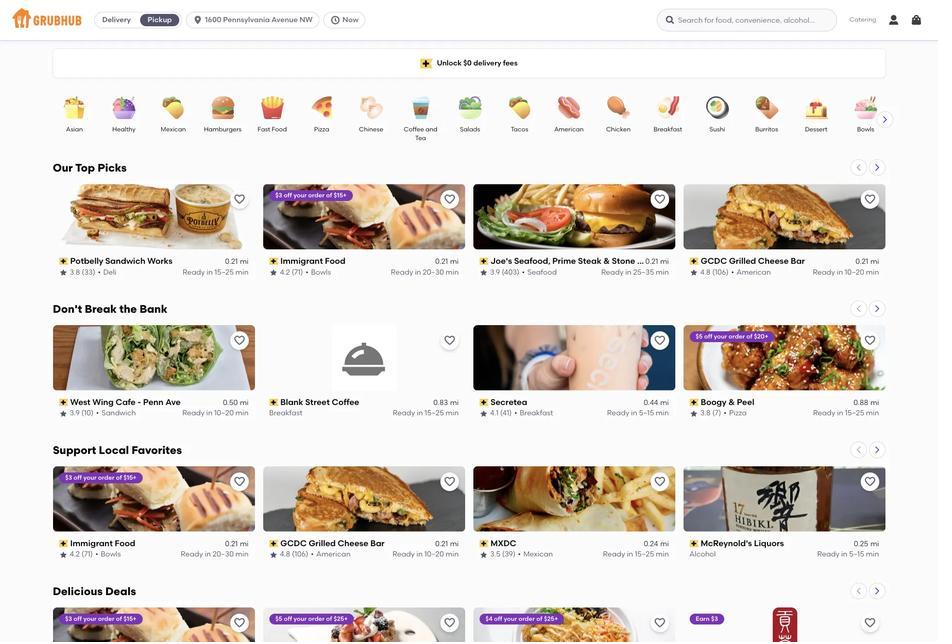 Task type: vqa. For each thing, say whether or not it's contained in the screenshot.
'CONTINUE' in GRUBHUB'S UPDATES TO THIS AGREEMENT DO NOT PROVIDE YOU WITH A NEW OPPORTUNITY TO OPT OUT OF THE MUTUAL ARBITRATION AGREEMENT IF YOU PREVIOUSLY AGREED TO AN AGREEMENT AND DID NOT VALIDLY OPT OUT OF ARBITRATION. GRUBHUB WILL CONTINUE TO HONOR ANY VALID OPT OUTS IF YOU OPTED OUT OF THE ARBITRATION AGREEMENT IN A PRIOR VERSION OF THE AGREEMENT. IF YOU CREATE A GRUBHUB ACCOUNT FOR THE FIRST TIME ON OR AFTER DECEMBER 14, 2021, YOU MAY OPT OUT OF THIS MUTUAL ARBITRATION AGREEMENT. TO OPT OUT, YOU MUST NOTIFY GRUBHUB IN WRITING NO LATER THAN 30 DAYS AFTER FIRST BECOMING SUBJECT TO THIS MUTUAL ARBITRATION AGREEMENT. YOUR NOTICE MUST INCLUDE YOUR NAME AND ADDRESS, THE EMAIL ADDRESS YOU CURRENTLY USE TO ACCESS YOUR GRUBHUB ACCOUNT (IF YOU HAVE ONE), AND A CLEAR STATEMENT THAT YOU WANT TO OPT OUT OF THIS MUTUAL ARBITRATION AGREEMENT. YOU MUST SEND YOUR OPT-OUT NOTICE TO:
no



Task type: locate. For each thing, give the bounding box(es) containing it.
&
[[604, 256, 610, 266], [729, 397, 736, 407]]

$3
[[276, 192, 283, 199], [65, 474, 72, 481], [65, 615, 72, 623], [712, 615, 719, 623]]

in for 'boogy & peel logo'
[[838, 409, 844, 418]]

$4 off your order of $25+
[[486, 615, 559, 623]]

0 vertical spatial ready in 5–15 min
[[608, 409, 670, 418]]

0.88 mi
[[854, 399, 880, 407]]

off
[[284, 192, 292, 199], [705, 333, 713, 340], [74, 474, 82, 481], [74, 615, 82, 623], [284, 615, 292, 623], [495, 615, 503, 623]]

0 vertical spatial (106)
[[713, 268, 729, 277]]

1 horizontal spatial ready in 20–30 min
[[391, 268, 459, 277]]

mi for subscription pass icon for potbelly
[[240, 257, 249, 266]]

& up • pizza
[[729, 397, 736, 407]]

asian image
[[56, 96, 93, 119]]

• for joe's seafood, prime steak & stone crab logo
[[522, 268, 525, 277]]

subscription pass image for immigrant food
[[59, 540, 68, 548]]

coffee up tea
[[404, 126, 424, 133]]

min for gcdc grilled cheese bar logo to the top
[[867, 268, 880, 277]]

gcdc grilled cheese bar logo image
[[684, 184, 886, 250], [263, 467, 465, 532]]

5–15 down 0.44
[[640, 409, 655, 418]]

in for secretea logo
[[632, 409, 638, 418]]

3.8 left (7)
[[701, 409, 711, 418]]

0 vertical spatial ready in 20–30 min
[[391, 268, 459, 277]]

0 horizontal spatial $5
[[276, 615, 283, 623]]

mexican down mexican image at top left
[[161, 126, 186, 133]]

don't break the bank
[[53, 303, 168, 316]]

immigrant food logo image for immigrant food subscription pass image
[[53, 467, 255, 532]]

1 vertical spatial 5–15
[[850, 550, 865, 559]]

0 horizontal spatial gcdc grilled cheese bar logo image
[[263, 467, 465, 532]]

our top picks
[[53, 161, 127, 174]]

save this restaurant button
[[230, 190, 249, 209], [441, 190, 459, 209], [651, 190, 670, 209], [861, 190, 880, 209], [230, 331, 249, 350], [441, 331, 459, 350], [651, 331, 670, 350], [861, 331, 880, 350], [230, 473, 249, 491], [441, 473, 459, 491], [651, 473, 670, 491], [861, 473, 880, 491], [230, 614, 249, 633], [441, 614, 459, 633], [651, 614, 670, 633], [861, 614, 880, 633]]

subscription pass image
[[480, 258, 489, 265], [690, 258, 699, 265], [480, 399, 489, 406], [59, 540, 68, 548], [690, 540, 699, 548]]

caret right icon image for favorites
[[874, 446, 882, 454]]

steak
[[579, 256, 602, 266]]

1 horizontal spatial immigrant food
[[281, 256, 346, 266]]

1 vertical spatial • american
[[311, 550, 351, 559]]

0 horizontal spatial breakfast
[[269, 409, 303, 418]]

• for potbelly sandwich works logo
[[98, 268, 101, 277]]

ready in 15–25 min for coffee
[[393, 409, 459, 418]]

1 vertical spatial ready in 5–15 min
[[818, 550, 880, 559]]

1 horizontal spatial $25+
[[544, 615, 559, 623]]

1 svg image from the left
[[193, 15, 203, 25]]

$5 for $5 off your order of $20+
[[696, 333, 703, 340]]

3.9 down joe's
[[491, 268, 500, 277]]

sandwich for •
[[102, 409, 136, 418]]

pizza down the peel
[[730, 409, 747, 418]]

svg image left 1600 on the top of the page
[[193, 15, 203, 25]]

$5
[[696, 333, 703, 340], [276, 615, 283, 623]]

15–25 for coffee
[[425, 409, 444, 418]]

0 horizontal spatial american
[[317, 550, 351, 559]]

breakfast down secretea
[[520, 409, 554, 418]]

mcreynold's
[[701, 539, 753, 549]]

1 vertical spatial immigrant food logo image
[[53, 467, 255, 532]]

0 vertical spatial &
[[604, 256, 610, 266]]

coffee right street
[[332, 397, 360, 407]]

0 horizontal spatial $25+
[[334, 615, 348, 623]]

• american for subscription pass image corresponding to gcdc grilled cheese bar
[[732, 268, 772, 277]]

mi for subscription pass icon associated with immigrant
[[450, 257, 459, 266]]

min for potbelly sandwich works logo
[[236, 268, 249, 277]]

caret right icon image
[[881, 116, 890, 124], [874, 163, 882, 172], [874, 305, 882, 313], [874, 446, 882, 454], [874, 587, 882, 595]]

• for west wing cafe - penn ave logo
[[96, 409, 99, 418]]

ready in 10–20 min
[[814, 268, 880, 277], [183, 409, 249, 418], [393, 550, 459, 559]]

svg image
[[193, 15, 203, 25], [330, 15, 341, 25]]

2 caret left icon image from the top
[[855, 305, 863, 313]]

1 vertical spatial american
[[737, 268, 772, 277]]

4.1
[[491, 409, 499, 418]]

sandwich down west wing cafe - penn ave
[[102, 409, 136, 418]]

0 vertical spatial 3.8
[[70, 268, 80, 277]]

breakfast down breakfast 'image'
[[654, 126, 683, 133]]

chicken image
[[601, 96, 637, 119]]

don't
[[53, 303, 82, 316]]

poki dc & gong cha logo image
[[474, 608, 676, 642]]

15–25
[[215, 268, 234, 277], [425, 409, 444, 418], [846, 409, 865, 418], [635, 550, 655, 559]]

0 horizontal spatial immigrant food
[[70, 539, 135, 549]]

1 horizontal spatial svg image
[[888, 14, 901, 26]]

0 vertical spatial 4.8 (106)
[[701, 268, 729, 277]]

1 horizontal spatial bowls
[[311, 268, 331, 277]]

earn $3
[[696, 615, 719, 623]]

star icon image for gcdc grilled cheese bar logo to the top
[[690, 269, 698, 277]]

0 horizontal spatial cheese
[[338, 539, 369, 549]]

subscription pass image for gcdc
[[269, 540, 279, 548]]

0 horizontal spatial food
[[115, 539, 135, 549]]

2 vertical spatial bowls
[[101, 550, 121, 559]]

Search for food, convenience, alcohol... search field
[[658, 9, 838, 31]]

secretea logo image
[[474, 325, 676, 391]]

0.21 for potbelly sandwich works logo
[[225, 257, 238, 266]]

1 horizontal spatial coffee
[[404, 126, 424, 133]]

5–15 down 0.25 in the bottom right of the page
[[850, 550, 865, 559]]

coffee inside "coffee and tea"
[[404, 126, 424, 133]]

mi for blank subscription pass icon
[[450, 399, 459, 407]]

ready in 15–25 min
[[183, 268, 249, 277], [393, 409, 459, 418], [814, 409, 880, 418], [604, 550, 670, 559]]

(403)
[[502, 268, 520, 277]]

potbelly sandwich works logo image
[[53, 184, 255, 250]]

3.9 for west wing cafe - penn ave
[[70, 409, 80, 418]]

0.24
[[644, 540, 659, 549]]

1 horizontal spatial food
[[272, 126, 287, 133]]

4.8 (106) for star icon for the leftmost gcdc grilled cheese bar logo
[[280, 550, 309, 559]]

fast food
[[258, 126, 287, 133]]

of
[[326, 192, 332, 199], [747, 333, 753, 340], [116, 474, 122, 481], [116, 615, 122, 623], [326, 615, 332, 623], [537, 615, 543, 623]]

0 horizontal spatial svg image
[[193, 15, 203, 25]]

1 horizontal spatial bar
[[791, 256, 806, 266]]

gcdc grilled cheese bar
[[701, 256, 806, 266], [281, 539, 385, 549]]

ready in 15–25 min for works
[[183, 268, 249, 277]]

0 vertical spatial ready in 10–20 min
[[814, 268, 880, 277]]

subscription pass image up alcohol
[[690, 540, 699, 548]]

gcdc grilled cheese bar for star icon for the leftmost gcdc grilled cheese bar logo
[[281, 539, 385, 549]]

• seafood
[[522, 268, 557, 277]]

0 vertical spatial immigrant food
[[281, 256, 346, 266]]

west wing cafe - penn ave logo image
[[53, 325, 255, 391]]

0.50
[[223, 399, 238, 407]]

4 caret left icon image from the top
[[855, 587, 863, 595]]

(39)
[[503, 550, 516, 559]]

0 horizontal spatial gcdc grilled cheese bar
[[281, 539, 385, 549]]

3.8 (7)
[[701, 409, 722, 418]]

coffee and tea image
[[403, 96, 439, 119]]

0 horizontal spatial bar
[[371, 539, 385, 549]]

0 vertical spatial $5
[[696, 333, 703, 340]]

caret right icon image for the
[[874, 305, 882, 313]]

• for secretea logo
[[515, 409, 518, 418]]

3.9 (403)
[[491, 268, 520, 277]]

star icon image for secretea logo
[[480, 410, 488, 418]]

1 vertical spatial gcdc grilled cheese bar logo image
[[263, 467, 465, 532]]

& right steak
[[604, 256, 610, 266]]

favorites
[[132, 444, 182, 457]]

subscription pass image
[[59, 258, 68, 265], [269, 258, 279, 265], [59, 399, 68, 406], [269, 399, 279, 406], [690, 399, 699, 406], [269, 540, 279, 548], [480, 540, 489, 548]]

min for the leftmost gcdc grilled cheese bar logo
[[446, 550, 459, 559]]

0.88
[[854, 399, 869, 407]]

0 horizontal spatial mexican
[[161, 126, 186, 133]]

0 vertical spatial immigrant
[[281, 256, 323, 266]]

svg image
[[888, 14, 901, 26], [911, 14, 923, 26], [666, 15, 676, 25]]

ready in 5–15 min for secretea
[[608, 409, 670, 418]]

2 vertical spatial $3 off your order of $15+
[[65, 615, 137, 623]]

gcdc grilled cheese bar for star icon related to gcdc grilled cheese bar logo to the top
[[701, 256, 806, 266]]

subscription pass image for potbelly
[[59, 258, 68, 265]]

1 vertical spatial immigrant food
[[70, 539, 135, 549]]

ready for joe's seafood, prime steak & stone crab logo
[[602, 268, 624, 277]]

american for gcdc grilled cheese bar logo to the top
[[737, 268, 772, 277]]

25–35
[[634, 268, 655, 277]]

potbelly
[[70, 256, 103, 266]]

le pain quotidien (17th st nw) logo image
[[263, 608, 465, 642]]

4.8 (106)
[[701, 268, 729, 277], [280, 550, 309, 559]]

mi for gcdc subscription pass icon
[[450, 540, 459, 549]]

• breakfast
[[515, 409, 554, 418]]

0 horizontal spatial grilled
[[309, 539, 336, 549]]

svg image inside now button
[[330, 15, 341, 25]]

subscription pass image for secretea
[[480, 399, 489, 406]]

delicious
[[53, 585, 103, 598]]

$3 off your order of $15+
[[276, 192, 347, 199], [65, 474, 137, 481], [65, 615, 137, 623]]

1 vertical spatial mexican
[[524, 550, 553, 559]]

15–25 for peel
[[846, 409, 865, 418]]

min for 'boogy & peel logo'
[[867, 409, 880, 418]]

• for mxdc logo
[[519, 550, 521, 559]]

3 caret left icon image from the top
[[855, 446, 863, 454]]

3.9 down west at left
[[70, 409, 80, 418]]

2 vertical spatial ready in 10–20 min
[[393, 550, 459, 559]]

bar
[[791, 256, 806, 266], [371, 539, 385, 549]]

2 svg image from the left
[[330, 15, 341, 25]]

coffee
[[404, 126, 424, 133], [332, 397, 360, 407]]

ready in 5–15 min down 0.25 in the bottom right of the page
[[818, 550, 880, 559]]

mcreynold's liquors logo image
[[684, 467, 886, 532]]

the
[[120, 303, 137, 316]]

sandwich up deli
[[105, 256, 146, 266]]

1 vertical spatial 3.9
[[70, 409, 80, 418]]

1 vertical spatial ready in 10–20 min
[[183, 409, 249, 418]]

1 horizontal spatial 3.9
[[491, 268, 500, 277]]

1 vertical spatial bar
[[371, 539, 385, 549]]

immigrant food logo image
[[263, 184, 465, 250], [53, 467, 255, 532], [53, 608, 255, 642]]

subscription pass image left secretea
[[480, 399, 489, 406]]

1 horizontal spatial • bowls
[[306, 268, 331, 277]]

sushi image
[[700, 96, 736, 119]]

$0
[[464, 59, 472, 67]]

3.8 left (33)
[[70, 268, 80, 277]]

0.25 mi
[[855, 540, 880, 549]]

1 vertical spatial immigrant
[[70, 539, 113, 549]]

0 vertical spatial 3.9
[[491, 268, 500, 277]]

0 vertical spatial • bowls
[[306, 268, 331, 277]]

$25+
[[334, 615, 348, 623], [544, 615, 559, 623]]

subscription pass image right crab
[[690, 258, 699, 265]]

caret left icon image for picks
[[855, 163, 863, 172]]

caret left icon image
[[855, 163, 863, 172], [855, 305, 863, 313], [855, 446, 863, 454], [855, 587, 863, 595]]

subscription pass image left joe's
[[480, 258, 489, 265]]

your
[[294, 192, 307, 199], [715, 333, 728, 340], [83, 474, 97, 481], [83, 615, 97, 623], [294, 615, 307, 623], [504, 615, 518, 623]]

svg image left "now"
[[330, 15, 341, 25]]

ready for mxdc logo
[[604, 550, 626, 559]]

0 horizontal spatial 20–30
[[213, 550, 234, 559]]

1 vertical spatial pizza
[[730, 409, 747, 418]]

0 horizontal spatial 3.9
[[70, 409, 80, 418]]

2 horizontal spatial 10–20
[[846, 268, 865, 277]]

2 vertical spatial american
[[317, 550, 351, 559]]

3.5
[[491, 550, 501, 559]]

save this restaurant image
[[444, 193, 456, 206], [654, 193, 666, 206], [864, 193, 877, 206], [444, 335, 456, 347], [654, 335, 666, 347], [864, 476, 877, 488], [444, 617, 456, 629], [654, 617, 666, 629], [864, 617, 877, 629]]

0 vertical spatial immigrant food logo image
[[263, 184, 465, 250]]

1 vertical spatial 4.8 (106)
[[280, 550, 309, 559]]

tacos
[[511, 126, 529, 133]]

1 vertical spatial gcdc grilled cheese bar
[[281, 539, 385, 549]]

1 vertical spatial (71)
[[82, 550, 93, 559]]

•
[[98, 268, 101, 277], [306, 268, 309, 277], [522, 268, 525, 277], [732, 268, 735, 277], [96, 409, 99, 418], [515, 409, 518, 418], [724, 409, 727, 418], [96, 550, 98, 559], [311, 550, 314, 559], [519, 550, 521, 559]]

subscription pass image up the delicious
[[59, 540, 68, 548]]

ready for 'mcreynold's liquors logo' in the bottom right of the page
[[818, 550, 840, 559]]

in
[[207, 268, 213, 277], [415, 268, 421, 277], [626, 268, 632, 277], [838, 268, 844, 277], [207, 409, 213, 418], [417, 409, 423, 418], [632, 409, 638, 418], [838, 409, 844, 418], [205, 550, 211, 559], [417, 550, 423, 559], [628, 550, 634, 559], [842, 550, 848, 559]]

1 vertical spatial $5
[[276, 615, 283, 623]]

break
[[85, 303, 117, 316]]

1 vertical spatial 20–30
[[213, 550, 234, 559]]

subscription pass image for joe's seafood, prime steak & stone crab
[[480, 258, 489, 265]]

(7)
[[713, 409, 722, 418]]

bowls
[[858, 126, 875, 133], [311, 268, 331, 277], [101, 550, 121, 559]]

caret left icon image for the
[[855, 305, 863, 313]]

star icon image
[[59, 269, 67, 277], [269, 269, 278, 277], [480, 269, 488, 277], [690, 269, 698, 277], [59, 410, 67, 418], [480, 410, 488, 418], [690, 410, 698, 418], [59, 551, 67, 559], [269, 551, 278, 559], [480, 551, 488, 559]]

svg image inside 1600 pennsylvania avenue nw button
[[193, 15, 203, 25]]

ready in 20–30 min for immigrant food subscription pass image
[[181, 550, 249, 559]]

american image
[[551, 96, 588, 119]]

save this restaurant image
[[233, 193, 246, 206], [233, 335, 246, 347], [864, 335, 877, 347], [233, 476, 246, 488], [444, 476, 456, 488], [654, 476, 666, 488], [233, 617, 246, 629]]

• for 'boogy & peel logo'
[[724, 409, 727, 418]]

0.21
[[225, 257, 238, 266], [436, 257, 448, 266], [646, 257, 659, 266], [856, 257, 869, 266], [225, 540, 238, 549], [436, 540, 448, 549]]

chinese image
[[353, 96, 390, 119]]

hamburgers image
[[205, 96, 241, 119]]

dessert
[[806, 126, 828, 133]]

svg image for 1600 pennsylvania avenue nw
[[193, 15, 203, 25]]

3.9
[[491, 268, 500, 277], [70, 409, 80, 418]]

1 horizontal spatial 10–20
[[425, 550, 444, 559]]

10–20
[[846, 268, 865, 277], [214, 409, 234, 418], [425, 550, 444, 559]]

$4
[[486, 615, 493, 623]]

1 $25+ from the left
[[334, 615, 348, 623]]

sandwich for potbelly
[[105, 256, 146, 266]]

immigrant
[[281, 256, 323, 266], [70, 539, 113, 549]]

mcreynold's liquors
[[701, 539, 785, 549]]

5–15
[[640, 409, 655, 418], [850, 550, 865, 559]]

pizza down pizza image
[[314, 126, 330, 133]]

1600 pennsylvania avenue nw button
[[186, 12, 324, 28]]

$25+ for $4 off your order of $25+
[[544, 615, 559, 623]]

star icon image for potbelly sandwich works logo
[[59, 269, 67, 277]]

min for secretea logo
[[656, 409, 670, 418]]

10–20 for west wing cafe - penn ave logo
[[214, 409, 234, 418]]

gong cha (14th st dc) logo image
[[761, 608, 810, 642]]

min
[[236, 268, 249, 277], [446, 268, 459, 277], [656, 268, 670, 277], [867, 268, 880, 277], [236, 409, 249, 418], [446, 409, 459, 418], [656, 409, 670, 418], [867, 409, 880, 418], [236, 550, 249, 559], [446, 550, 459, 559], [656, 550, 670, 559], [867, 550, 880, 559]]

0 horizontal spatial ready in 5–15 min
[[608, 409, 670, 418]]

0 horizontal spatial 10–20
[[214, 409, 234, 418]]

3.8
[[70, 268, 80, 277], [701, 409, 711, 418]]

breakfast image
[[650, 96, 687, 119]]

penn
[[143, 397, 164, 407]]

0 vertical spatial bar
[[791, 256, 806, 266]]

0 horizontal spatial 5–15
[[640, 409, 655, 418]]

1 vertical spatial $15+
[[124, 474, 137, 481]]

1 vertical spatial 3.8
[[701, 409, 711, 418]]

-
[[138, 397, 141, 407]]

main navigation navigation
[[0, 0, 939, 40]]

grilled for star icon for the leftmost gcdc grilled cheese bar logo
[[309, 539, 336, 549]]

tea
[[416, 135, 426, 142]]

1 vertical spatial 4.8
[[280, 550, 290, 559]]

2 $25+ from the left
[[544, 615, 559, 623]]

• bowls
[[306, 268, 331, 277], [96, 550, 121, 559]]

• american for gcdc subscription pass icon
[[311, 550, 351, 559]]

0 vertical spatial cheese
[[759, 256, 789, 266]]

mexican image
[[155, 96, 192, 119]]

1 horizontal spatial mexican
[[524, 550, 553, 559]]

3.9 for joe's seafood, prime steak & stone crab
[[491, 268, 500, 277]]

breakfast down blank
[[269, 409, 303, 418]]

immigrant food
[[281, 256, 346, 266], [70, 539, 135, 549]]

0 vertical spatial coffee
[[404, 126, 424, 133]]

subscription pass image for boogy
[[690, 399, 699, 406]]

mexican right the (39)
[[524, 550, 553, 559]]

min for joe's seafood, prime steak & stone crab logo
[[656, 268, 670, 277]]

ready in 5–15 min down 0.44
[[608, 409, 670, 418]]

mxdc logo image
[[474, 467, 676, 532]]

0.24 mi
[[644, 540, 670, 549]]

0 horizontal spatial 4.2 (71)
[[70, 550, 93, 559]]

cheese
[[759, 256, 789, 266], [338, 539, 369, 549]]

1 horizontal spatial cheese
[[759, 256, 789, 266]]

1 horizontal spatial 4.8
[[701, 268, 711, 277]]

min for west wing cafe - penn ave logo
[[236, 409, 249, 418]]

in for potbelly sandwich works logo
[[207, 268, 213, 277]]

2 horizontal spatial bowls
[[858, 126, 875, 133]]

1 horizontal spatial 4.2
[[280, 268, 290, 277]]

nw
[[300, 15, 313, 24]]

20–30
[[423, 268, 444, 277], [213, 550, 234, 559]]

1 caret left icon image from the top
[[855, 163, 863, 172]]

tacos image
[[502, 96, 538, 119]]

american
[[555, 126, 584, 133], [737, 268, 772, 277], [317, 550, 351, 559]]

mi
[[240, 257, 249, 266], [450, 257, 459, 266], [661, 257, 670, 266], [871, 257, 880, 266], [240, 399, 249, 407], [450, 399, 459, 407], [661, 399, 670, 407], [871, 399, 880, 407], [240, 540, 249, 549], [450, 540, 459, 549], [661, 540, 670, 549], [871, 540, 880, 549]]

1 vertical spatial (106)
[[292, 550, 309, 559]]



Task type: describe. For each thing, give the bounding box(es) containing it.
0 vertical spatial gcdc grilled cheese bar logo image
[[684, 184, 886, 250]]

coffee and tea
[[404, 126, 438, 142]]

asian
[[66, 126, 83, 133]]

salads
[[460, 126, 481, 133]]

0 horizontal spatial • bowls
[[96, 550, 121, 559]]

$5 off your order of $20+
[[696, 333, 769, 340]]

joe's seafood, prime steak & stone crab
[[491, 256, 659, 266]]

peel
[[738, 397, 755, 407]]

1 vertical spatial bowls
[[311, 268, 331, 277]]

healthy image
[[106, 96, 142, 119]]

grilled for star icon related to gcdc grilled cheese bar logo to the top
[[730, 256, 757, 266]]

salads image
[[452, 96, 489, 119]]

$20+
[[755, 333, 769, 340]]

star icon image for mxdc logo
[[480, 551, 488, 559]]

ready for potbelly sandwich works logo
[[183, 268, 205, 277]]

caret right icon image for picks
[[874, 163, 882, 172]]

dessert image
[[799, 96, 835, 119]]

ready for west wing cafe - penn ave logo
[[183, 409, 205, 418]]

stone
[[612, 256, 636, 266]]

boogy
[[701, 397, 727, 407]]

0.21 for joe's seafood, prime steak & stone crab logo
[[646, 257, 659, 266]]

top
[[75, 161, 95, 174]]

0 vertical spatial bowls
[[858, 126, 875, 133]]

crab
[[638, 256, 659, 266]]

subscription pass image for west
[[59, 399, 68, 406]]

$25+ for $5 off your order of $25+
[[334, 615, 348, 623]]

0.50 mi
[[223, 399, 249, 407]]

1 horizontal spatial ready in 10–20 min
[[393, 550, 459, 559]]

0 horizontal spatial coffee
[[332, 397, 360, 407]]

1 horizontal spatial &
[[729, 397, 736, 407]]

min for 'mcreynold's liquors logo' in the bottom right of the page
[[867, 550, 880, 559]]

4.8 for star icon for the leftmost gcdc grilled cheese bar logo
[[280, 550, 290, 559]]

1 horizontal spatial american
[[555, 126, 584, 133]]

liquors
[[755, 539, 785, 549]]

4.1 (41)
[[491, 409, 512, 418]]

ready for secretea logo
[[608, 409, 630, 418]]

min for blank street coffee logo
[[446, 409, 459, 418]]

in for blank street coffee logo
[[417, 409, 423, 418]]

west
[[70, 397, 91, 407]]

caret left icon image for favorites
[[855, 446, 863, 454]]

0 horizontal spatial bowls
[[101, 550, 121, 559]]

unlock
[[437, 59, 462, 67]]

1 horizontal spatial (71)
[[292, 268, 303, 277]]

fees
[[503, 59, 518, 67]]

now button
[[324, 12, 370, 28]]

5–15 for mcreynold's liquors
[[850, 550, 865, 559]]

$5 off your order of $25+
[[276, 615, 348, 623]]

0.83
[[434, 399, 448, 407]]

0 vertical spatial mexican
[[161, 126, 186, 133]]

(10)
[[81, 409, 94, 418]]

0.44
[[644, 399, 659, 407]]

works
[[148, 256, 173, 266]]

subscription pass image for blank
[[269, 399, 279, 406]]

2 horizontal spatial breakfast
[[654, 126, 683, 133]]

support local favorites
[[53, 444, 182, 457]]

joe's seafood, prime steak & stone crab logo image
[[474, 184, 676, 250]]

1 vertical spatial food
[[325, 256, 346, 266]]

street
[[306, 397, 330, 407]]

• for the leftmost gcdc grilled cheese bar logo
[[311, 550, 314, 559]]

burritos
[[756, 126, 779, 133]]

subscription pass image for mcreynold's liquors
[[690, 540, 699, 548]]

0 horizontal spatial svg image
[[666, 15, 676, 25]]

0 vertical spatial $3 off your order of $15+
[[276, 192, 347, 199]]

0 horizontal spatial (71)
[[82, 550, 93, 559]]

chinese
[[359, 126, 384, 133]]

1 vertical spatial $3 off your order of $15+
[[65, 474, 137, 481]]

ready for the leftmost gcdc grilled cheese bar logo
[[393, 550, 415, 559]]

3.9 (10)
[[70, 409, 94, 418]]

pizza image
[[304, 96, 340, 119]]

earn
[[696, 615, 710, 623]]

chicken
[[607, 126, 631, 133]]

0 vertical spatial 4.2 (71)
[[280, 268, 303, 277]]

sushi
[[710, 126, 726, 133]]

1600 pennsylvania avenue nw
[[205, 15, 313, 24]]

west wing cafe - penn ave
[[70, 397, 181, 407]]

10–20 for gcdc grilled cheese bar logo to the top
[[846, 268, 865, 277]]

• for gcdc grilled cheese bar logo to the top
[[732, 268, 735, 277]]

in for the leftmost gcdc grilled cheese bar logo
[[417, 550, 423, 559]]

pickup
[[148, 15, 172, 24]]

mi for subscription pass image corresponding to gcdc grilled cheese bar
[[871, 257, 880, 266]]

0.44 mi
[[644, 399, 670, 407]]

deli
[[103, 268, 116, 277]]

1 horizontal spatial gcdc
[[701, 256, 728, 266]]

3.8 (33)
[[70, 268, 95, 277]]

prime
[[553, 256, 577, 266]]

potbelly sandwich works
[[70, 256, 173, 266]]

grubhub plus flag logo image
[[421, 59, 433, 68]]

delivery
[[474, 59, 502, 67]]

0 vertical spatial 20–30
[[423, 268, 444, 277]]

subscription pass image for immigrant
[[269, 258, 279, 265]]

american for the leftmost gcdc grilled cheese bar logo
[[317, 550, 351, 559]]

1 vertical spatial 4.2 (71)
[[70, 550, 93, 559]]

in for mxdc logo
[[628, 550, 634, 559]]

0 horizontal spatial &
[[604, 256, 610, 266]]

ave
[[166, 397, 181, 407]]

catering
[[850, 16, 877, 23]]

ready in 15–25 min for peel
[[814, 409, 880, 418]]

bank
[[140, 303, 168, 316]]

mi for immigrant food subscription pass image
[[240, 540, 249, 549]]

in for joe's seafood, prime steak & stone crab logo
[[626, 268, 632, 277]]

0 vertical spatial 4.2
[[280, 268, 290, 277]]

2 vertical spatial food
[[115, 539, 135, 549]]

0 horizontal spatial immigrant
[[70, 539, 113, 549]]

0.25
[[855, 540, 869, 549]]

2 horizontal spatial svg image
[[911, 14, 923, 26]]

in for west wing cafe - penn ave logo
[[207, 409, 213, 418]]

3.8 for potbelly sandwich works
[[70, 268, 80, 277]]

pickup button
[[138, 12, 182, 28]]

star icon image for west wing cafe - penn ave logo
[[59, 410, 67, 418]]

0 horizontal spatial gcdc
[[281, 539, 307, 549]]

local
[[99, 444, 129, 457]]

star icon image for the leftmost gcdc grilled cheese bar logo
[[269, 551, 278, 559]]

in for gcdc grilled cheese bar logo to the top
[[838, 268, 844, 277]]

1 horizontal spatial immigrant
[[281, 256, 323, 266]]

cafe
[[116, 397, 136, 407]]

• deli
[[98, 268, 116, 277]]

0 horizontal spatial 4.2
[[70, 550, 80, 559]]

secretea
[[491, 397, 528, 407]]

$5 for $5 off your order of $25+
[[276, 615, 283, 623]]

blank
[[281, 397, 304, 407]]

delivery
[[102, 15, 131, 24]]

0.21 for the leftmost gcdc grilled cheese bar logo
[[436, 540, 448, 549]]

ready in 20–30 min for subscription pass icon associated with immigrant
[[391, 268, 459, 277]]

unlock $0 delivery fees
[[437, 59, 518, 67]]

min for mxdc logo
[[656, 550, 670, 559]]

seafood
[[528, 268, 557, 277]]

fast food image
[[254, 96, 291, 119]]

(106) for star icon for the leftmost gcdc grilled cheese bar logo
[[292, 550, 309, 559]]

mi for subscription pass image for joe's seafood, prime steak & stone crab
[[661, 257, 670, 266]]

avenue
[[272, 15, 298, 24]]

boogy & peel logo image
[[684, 325, 886, 391]]

2 vertical spatial $15+
[[124, 615, 137, 623]]

immigrant food logo image for subscription pass icon associated with immigrant
[[263, 184, 465, 250]]

15–25 for works
[[215, 268, 234, 277]]

and
[[426, 126, 438, 133]]

0.21 for gcdc grilled cheese bar logo to the top
[[856, 257, 869, 266]]

(106) for star icon related to gcdc grilled cheese bar logo to the top
[[713, 268, 729, 277]]

mi for subscription pass image for secretea
[[661, 399, 670, 407]]

5–15 for secretea
[[640, 409, 655, 418]]

mi for subscription pass image related to mcreynold's liquors
[[871, 540, 880, 549]]

ready for blank street coffee logo
[[393, 409, 415, 418]]

mi for subscription pass icon corresponding to boogy
[[871, 399, 880, 407]]

ready for gcdc grilled cheese bar logo to the top
[[814, 268, 836, 277]]

1 horizontal spatial breakfast
[[520, 409, 554, 418]]

support
[[53, 444, 96, 457]]

• pizza
[[724, 409, 747, 418]]

(33)
[[82, 268, 95, 277]]

wing
[[93, 397, 114, 407]]

boogy & peel
[[701, 397, 755, 407]]

deals
[[105, 585, 136, 598]]

0 horizontal spatial ready in 10–20 min
[[183, 409, 249, 418]]

0.83 mi
[[434, 399, 459, 407]]

our
[[53, 161, 73, 174]]

burritos image
[[749, 96, 786, 119]]

blank street coffee logo image
[[332, 325, 397, 391]]

0 vertical spatial pizza
[[314, 126, 330, 133]]

picks
[[98, 161, 127, 174]]

mxdc
[[491, 539, 517, 549]]

fast
[[258, 126, 271, 133]]

bowls image
[[848, 96, 885, 119]]

alcohol
[[690, 550, 716, 559]]

mi for subscription pass icon for west
[[240, 399, 249, 407]]

0 vertical spatial $15+
[[334, 192, 347, 199]]

4.8 for star icon related to gcdc grilled cheese bar logo to the top
[[701, 268, 711, 277]]

• sandwich
[[96, 409, 136, 418]]

star icon image for joe's seafood, prime steak & stone crab logo
[[480, 269, 488, 277]]

seafood,
[[515, 256, 551, 266]]

star icon image for 'boogy & peel logo'
[[690, 410, 698, 418]]

healthy
[[112, 126, 136, 133]]

joe's
[[491, 256, 513, 266]]

delicious deals
[[53, 585, 136, 598]]

subscription pass image for gcdc grilled cheese bar
[[690, 258, 699, 265]]

(41)
[[501, 409, 512, 418]]

3.8 for boogy & peel
[[701, 409, 711, 418]]

0 vertical spatial food
[[272, 126, 287, 133]]

2 vertical spatial immigrant food logo image
[[53, 608, 255, 642]]

ready in 25–35 min
[[602, 268, 670, 277]]

ready for 'boogy & peel logo'
[[814, 409, 836, 418]]



